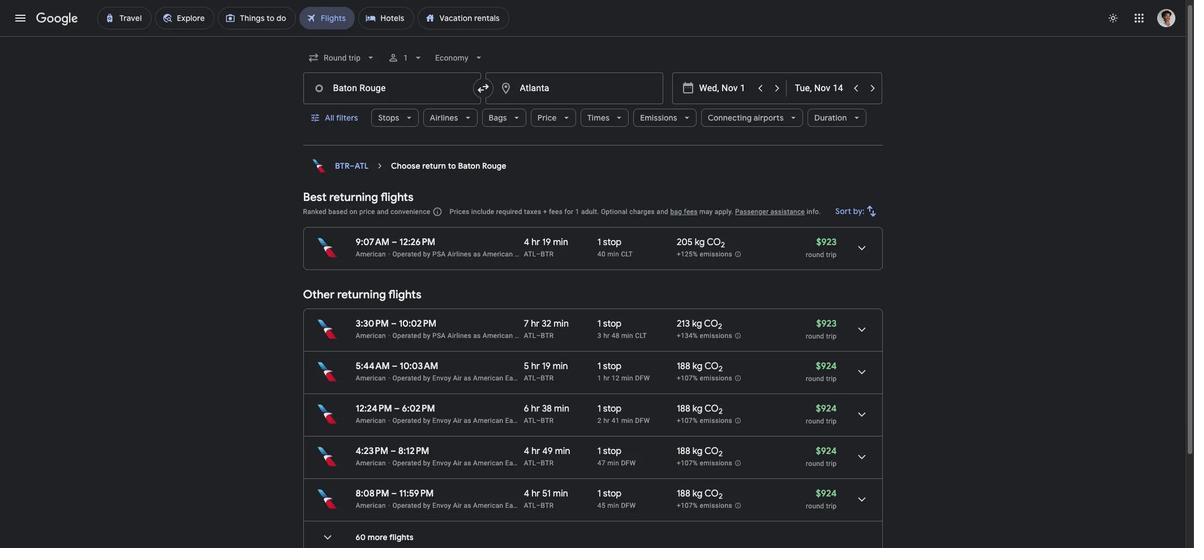 Task type: vqa. For each thing, say whether or not it's contained in the screenshot.
"CHS" within 12 hr 9 min lhr – chs
no



Task type: locate. For each thing, give the bounding box(es) containing it.
3 operated by envoy air as american eagle from the top
[[393, 459, 523, 467]]

2 stop from the top
[[604, 318, 622, 330]]

operated
[[393, 250, 422, 258], [393, 332, 422, 340], [393, 374, 422, 382], [393, 417, 422, 425], [393, 459, 422, 467], [393, 502, 422, 510]]

$924 for 6 hr 38 min
[[816, 403, 837, 415]]

round down $923 text box
[[806, 332, 825, 340]]

stop for 7 hr 32 min
[[604, 318, 622, 330]]

6 by from the top
[[424, 502, 431, 510]]

None field
[[303, 48, 381, 68], [431, 48, 489, 68], [303, 48, 381, 68], [431, 48, 489, 68]]

+107% emissions for 6 hr 38 min
[[677, 417, 733, 425]]

0 vertical spatial 19
[[543, 237, 551, 248]]

1 stop flight. element up 47
[[598, 446, 622, 459]]

1 +107% emissions from the top
[[677, 374, 733, 382]]

min right 47
[[608, 459, 620, 467]]

dfw inside 1 stop 2 hr 41 min dfw
[[636, 417, 650, 425]]

+125% emissions
[[677, 250, 733, 258]]

2 +107% from the top
[[677, 417, 698, 425]]

returning
[[329, 190, 378, 204], [337, 288, 386, 302]]

3 by from the top
[[424, 374, 431, 382]]

based
[[329, 208, 348, 216]]

1 stop flight. element for 5 hr 19 min
[[598, 361, 622, 374]]

total duration 4 hr 51 min. element
[[524, 488, 598, 501]]

round up 924 us dollars text box
[[806, 460, 825, 468]]

operated by psa airlines as american eagle, psa airlines as american eagle
[[393, 332, 636, 340]]

flights up 'leaves hartsfield-jackson atlanta international airport at 3:30 pm on tuesday, november 14 and arrives at baton rouge metropolitan airport at 10:02 pm on tuesday, november 14.' element
[[389, 288, 422, 302]]

$924 round trip for 4 hr 49 min
[[806, 446, 837, 468]]

eagle for 6 hr 38 min
[[506, 417, 523, 425]]

1 by from the top
[[424, 250, 431, 258]]

leaves hartsfield-jackson atlanta international airport at 8:08 pm on tuesday, november 14 and arrives at baton rouge metropolitan airport at 11:59 pm on tuesday, november 14. element
[[356, 488, 434, 499]]

3 4 from the top
[[524, 488, 530, 499]]

1 inside '1 stop 47 min dfw'
[[598, 446, 601, 457]]

kg for 4 hr 51 min
[[693, 488, 703, 499]]

trip for 7 hr 32 min
[[827, 332, 837, 340]]

6:02 pm
[[402, 403, 435, 415]]

min inside 7 hr 32 min atl – btr
[[554, 318, 569, 330]]

btr inside 4 hr 49 min atl – btr
[[541, 459, 554, 467]]

btr – atl
[[335, 161, 369, 171]]

flight details. leaves hartsfield-jackson atlanta international airport at 12:24 pm on tuesday, november 14 and arrives at baton rouge metropolitan airport at 6:02 pm on tuesday, november 14. image
[[849, 401, 876, 428]]

stop for 6 hr 38 min
[[604, 403, 622, 415]]

main content
[[303, 155, 883, 548]]

6 operated from the top
[[393, 502, 422, 510]]

trip up 924 us dollars text box
[[827, 460, 837, 468]]

dfw inside '1 stop 47 min dfw'
[[621, 459, 636, 467]]

$924 left flight details. leaves hartsfield-jackson atlanta international airport at 5:44 am on tuesday, november 14 and arrives at baton rouge metropolitan airport at 10:03 am on tuesday, november 14. image in the bottom of the page
[[816, 361, 837, 372]]

operated for 6:02 pm
[[393, 417, 422, 425]]

2 trip from the top
[[827, 332, 837, 340]]

$924 left flight details. leaves hartsfield-jackson atlanta international airport at 4:23 pm on tuesday, november 14 and arrives at baton rouge metropolitan airport at 8:12 pm on tuesday, november 14. image
[[816, 446, 837, 457]]

price
[[538, 113, 557, 123]]

1 inside "1 stop 3 hr 48 min clt"
[[598, 318, 601, 330]]

envoy down "arrival time: 11:59 pm." text field on the left bottom of page
[[433, 502, 451, 510]]

2 $923 from the top
[[817, 318, 837, 330]]

Departure time: 4:23 PM. text field
[[356, 446, 389, 457]]

19 inside 5 hr 19 min atl – btr
[[542, 361, 551, 372]]

min inside 6 hr 38 min atl – btr
[[554, 403, 570, 415]]

1 for 4 hr 19 min
[[598, 237, 601, 248]]

2 vertical spatial flights
[[390, 532, 414, 543]]

6 trip from the top
[[827, 502, 837, 510]]

47
[[598, 459, 606, 467]]

by down arrival time: 6:02 pm. text field
[[424, 417, 431, 425]]

kg for 7 hr 32 min
[[693, 318, 703, 330]]

and
[[377, 208, 389, 216], [657, 208, 669, 216]]

1 horizontal spatial fees
[[684, 208, 698, 216]]

clt
[[621, 250, 633, 258], [636, 332, 647, 340]]

1 stop flight. element for 6 hr 38 min
[[598, 403, 622, 416]]

emissions
[[700, 250, 733, 258], [700, 332, 733, 340], [700, 374, 733, 382], [700, 417, 733, 425], [700, 459, 733, 467], [700, 502, 733, 510]]

3 +107% emissions from the top
[[677, 459, 733, 467]]

operated by envoy air as american eagle for 8:08 pm – 11:59 pm
[[393, 502, 523, 510]]

btr down total duration 5 hr 19 min. element
[[541, 374, 554, 382]]

trip down $924 text field
[[827, 417, 837, 425]]

by for 12:26 pm
[[424, 250, 431, 258]]

min for 4 hr 49 min atl – btr
[[555, 446, 571, 457]]

1 inside 1 stop 40 min clt
[[598, 237, 601, 248]]

1 button
[[383, 44, 429, 71]]

envoy for 8:12 pm
[[433, 459, 451, 467]]

passenger assistance button
[[736, 208, 805, 216]]

4 188 kg co 2 from the top
[[677, 488, 723, 501]]

0 vertical spatial 4
[[524, 237, 530, 248]]

– down total duration 4 hr 51 min. element
[[537, 502, 541, 510]]

19 for 4
[[543, 237, 551, 248]]

11:59 pm
[[399, 488, 434, 499]]

hr inside 7 hr 32 min atl – btr
[[531, 318, 540, 330]]

as
[[474, 250, 481, 258], [474, 332, 481, 340], [577, 332, 584, 340], [464, 374, 472, 382], [464, 417, 472, 425], [464, 459, 472, 467], [464, 502, 472, 510]]

clt right 40
[[621, 250, 633, 258]]

– inside 6 hr 38 min atl – btr
[[537, 417, 541, 425]]

– down total duration 6 hr 38 min. element
[[537, 417, 541, 425]]

by down 10:03 am
[[424, 374, 431, 382]]

btr inside 4 hr 51 min atl – btr
[[541, 502, 554, 510]]

2 1 stop flight. element from the top
[[598, 318, 622, 331]]

atl down "5"
[[524, 374, 537, 382]]

19 inside '4 hr 19 min atl – btr'
[[543, 237, 551, 248]]

fees
[[549, 208, 563, 216], [684, 208, 698, 216]]

2 vertical spatial 4
[[524, 488, 530, 499]]

1 operated by envoy air as american eagle from the top
[[393, 374, 523, 382]]

dfw
[[636, 374, 650, 382], [636, 417, 650, 425], [621, 459, 636, 467], [621, 502, 636, 510]]

total duration 4 hr 49 min. element
[[524, 446, 598, 459]]

19
[[543, 237, 551, 248], [542, 361, 551, 372]]

2 and from the left
[[657, 208, 669, 216]]

6 stop from the top
[[604, 488, 622, 499]]

1 $924 round trip from the top
[[806, 361, 837, 383]]

hr left 12
[[604, 374, 610, 382]]

$924 round trip up 924 us dollars text box
[[806, 446, 837, 468]]

1 +107% from the top
[[677, 374, 698, 382]]

fees right bag
[[684, 208, 698, 216]]

co for 4 hr 51 min
[[705, 488, 719, 499]]

3 $924 round trip from the top
[[806, 446, 837, 468]]

atl down 7
[[524, 332, 537, 340]]

layover (1 of 1) is a 2 hr 41 min layover at dallas/fort worth international airport in dallas. element
[[598, 416, 672, 425]]

– inside 4 hr 49 min atl – btr
[[537, 459, 541, 467]]

0 vertical spatial $923 round trip
[[806, 237, 837, 259]]

2 $923 round trip from the top
[[806, 318, 837, 340]]

min inside the '1 stop 1 hr 12 min dfw'
[[622, 374, 634, 382]]

min right 32
[[554, 318, 569, 330]]

1 emissions from the top
[[700, 250, 733, 258]]

clt inside "1 stop 3 hr 48 min clt"
[[636, 332, 647, 340]]

$924 for 4 hr 51 min
[[816, 488, 837, 499]]

flights
[[381, 190, 414, 204], [389, 288, 422, 302], [390, 532, 414, 543]]

+107% emissions
[[677, 374, 733, 382], [677, 417, 733, 425], [677, 459, 733, 467], [677, 502, 733, 510]]

– inside 4 hr 51 min atl – btr
[[537, 502, 541, 510]]

1 stop flight. element up 12
[[598, 361, 622, 374]]

1 horizontal spatial and
[[657, 208, 669, 216]]

1 vertical spatial returning
[[337, 288, 386, 302]]

– up the best returning flights
[[350, 161, 355, 171]]

2 round from the top
[[806, 332, 825, 340]]

btr down 38
[[541, 417, 554, 425]]

returning up 3:30 pm
[[337, 288, 386, 302]]

stop inside 1 stop 40 min clt
[[604, 237, 622, 248]]

hr for 5 hr 19 min
[[532, 361, 540, 372]]

1 924 us dollars text field from the top
[[816, 361, 837, 372]]

flight details. leaves hartsfield-jackson atlanta international airport at 4:23 pm on tuesday, november 14 and arrives at baton rouge metropolitan airport at 8:12 pm on tuesday, november 14. image
[[849, 443, 876, 471]]

psa down 32
[[536, 332, 549, 340]]

2 +107% emissions from the top
[[677, 417, 733, 425]]

3 188 kg co 2 from the top
[[677, 446, 723, 459]]

4 envoy from the top
[[433, 502, 451, 510]]

hr left 49
[[532, 446, 540, 457]]

for
[[565, 208, 574, 216]]

None search field
[[303, 44, 883, 146]]

atl down total duration 4 hr 49 min. element
[[524, 459, 537, 467]]

188
[[677, 361, 691, 372], [677, 403, 691, 415], [677, 446, 691, 457], [677, 488, 691, 499]]

eagle left 4 hr 51 min atl – btr
[[506, 502, 523, 510]]

5 operated from the top
[[393, 459, 422, 467]]

connecting airports
[[708, 113, 784, 123]]

– down total duration 4 hr 19 min. element
[[537, 250, 541, 258]]

layover (1 of 1) is a 47 min layover at dallas/fort worth international airport in dallas. element
[[598, 459, 672, 468]]

2 air from the top
[[453, 417, 462, 425]]

1 stop 3 hr 48 min clt
[[598, 318, 647, 340]]

min right 38
[[554, 403, 570, 415]]

as for 4 hr 49 min
[[464, 459, 472, 467]]

0 vertical spatial flights
[[381, 190, 414, 204]]

min inside 4 hr 49 min atl – btr
[[555, 446, 571, 457]]

kg inside 205 kg co 2
[[695, 237, 705, 248]]

4 emissions from the top
[[700, 417, 733, 425]]

fees right +
[[549, 208, 563, 216]]

adult.
[[582, 208, 600, 216]]

btr for 4 hr 19 min
[[541, 250, 554, 258]]

3 operated from the top
[[393, 374, 422, 382]]

188 for 6 hr 38 min
[[677, 403, 691, 415]]

–
[[350, 161, 355, 171], [392, 237, 398, 248], [537, 250, 541, 258], [391, 318, 397, 330], [537, 332, 541, 340], [392, 361, 398, 372], [537, 374, 541, 382], [394, 403, 400, 415], [537, 417, 541, 425], [391, 446, 396, 457], [537, 459, 541, 467], [392, 488, 397, 499], [537, 502, 541, 510]]

eagle left 4 hr 49 min atl – btr at the left of page
[[506, 459, 523, 467]]

eagle for 4 hr 19 min
[[515, 250, 533, 258]]

and right price
[[377, 208, 389, 216]]

$923 round trip left flight details. leaves hartsfield-jackson atlanta international airport at 9:07 am on tuesday, november 14 and arrives at baton rouge metropolitan airport at 12:26 pm on tuesday, november 14. image at the top of the page
[[806, 237, 837, 259]]

kg inside 213 kg co 2
[[693, 318, 703, 330]]

connecting airports button
[[701, 104, 804, 131]]

Arrival time: 10:02 PM. text field
[[399, 318, 437, 330]]

leaves hartsfield-jackson atlanta international airport at 3:30 pm on tuesday, november 14 and arrives at baton rouge metropolitan airport at 10:02 pm on tuesday, november 14. element
[[356, 318, 437, 330]]

– right the 5:44 am text box
[[392, 361, 398, 372]]

atl inside 6 hr 38 min atl – btr
[[524, 417, 537, 425]]

2 $924 round trip from the top
[[806, 403, 837, 425]]

operated for 10:02 pm
[[393, 332, 422, 340]]

3 air from the top
[[453, 459, 462, 467]]

1 4 from the top
[[524, 237, 530, 248]]

1 vertical spatial flights
[[389, 288, 422, 302]]

trip for 5 hr 19 min
[[827, 375, 837, 383]]

5 trip from the top
[[827, 460, 837, 468]]

1 vertical spatial 19
[[542, 361, 551, 372]]

hr right 7
[[531, 318, 540, 330]]

round down 924 us dollars text box
[[806, 502, 825, 510]]

leaves hartsfield-jackson atlanta international airport at 5:44 am on tuesday, november 14 and arrives at baton rouge metropolitan airport at 10:03 am on tuesday, november 14. element
[[356, 361, 439, 372]]

2 inside 1 stop 2 hr 41 min dfw
[[598, 417, 602, 425]]

stop for 4 hr 19 min
[[604, 237, 622, 248]]

4 for 4 hr 19 min
[[524, 237, 530, 248]]

1 vertical spatial 4
[[524, 446, 530, 457]]

psa for 12:26 pm
[[433, 250, 446, 258]]

188 kg co 2 for 6 hr 38 min
[[677, 403, 723, 416]]

$924 round trip for 5 hr 19 min
[[806, 361, 837, 383]]

atl inside 4 hr 49 min atl – btr
[[524, 459, 537, 467]]

$923 down sort
[[817, 237, 837, 248]]

learn more about ranking image
[[433, 207, 443, 217]]

– down total duration 4 hr 49 min. element
[[537, 459, 541, 467]]

kg for 4 hr 49 min
[[693, 446, 703, 457]]

49
[[543, 446, 553, 457]]

leaves hartsfield-jackson atlanta international airport at 12:24 pm on tuesday, november 14 and arrives at baton rouge metropolitan airport at 6:02 pm on tuesday, november 14. element
[[356, 403, 435, 415]]

total duration 5 hr 19 min. element
[[524, 361, 598, 374]]

total duration 7 hr 32 min. element
[[524, 318, 598, 331]]

8:08 pm
[[356, 488, 389, 499]]

by down 10:02 pm text box
[[424, 332, 431, 340]]

1 vertical spatial $923
[[817, 318, 837, 330]]

$923 round trip for 205
[[806, 237, 837, 259]]

min for 1 stop 45 min dfw
[[608, 502, 620, 510]]

min for 5 hr 19 min atl – btr
[[553, 361, 568, 372]]

min for 1 stop 47 min dfw
[[608, 459, 620, 467]]

1 stop flight. element
[[598, 237, 622, 250], [598, 318, 622, 331], [598, 361, 622, 374], [598, 403, 622, 416], [598, 446, 622, 459], [598, 488, 622, 501]]

other returning flights
[[303, 288, 422, 302]]

1 stop flight. element up 45 at the right of page
[[598, 488, 622, 501]]

51
[[543, 488, 551, 499]]

bag
[[671, 208, 683, 216]]

kg for 4 hr 19 min
[[695, 237, 705, 248]]

1 for 4 hr 51 min
[[598, 488, 601, 499]]

trip for 4 hr 19 min
[[827, 251, 837, 259]]

flight details. leaves hartsfield-jackson atlanta international airport at 3:30 pm on tuesday, november 14 and arrives at baton rouge metropolitan airport at 10:02 pm on tuesday, november 14. image
[[849, 316, 876, 343]]

co for 4 hr 49 min
[[705, 446, 719, 457]]

6 round from the top
[[806, 502, 825, 510]]

hr inside 6 hr 38 min atl – btr
[[532, 403, 540, 415]]

operated down 8:12 pm
[[393, 459, 422, 467]]

3 +107% from the top
[[677, 459, 698, 467]]

trip down 923 us dollars text box at the right
[[827, 251, 837, 259]]

as for 5 hr 19 min
[[464, 374, 472, 382]]

eagle for 5 hr 19 min
[[506, 374, 523, 382]]

19 down +
[[543, 237, 551, 248]]

operated by envoy air as american eagle down 10:03 am
[[393, 374, 523, 382]]

layover (1 of 1) is a 45 min layover at dallas/fort worth international airport in dallas. element
[[598, 501, 672, 510]]

baton
[[458, 161, 481, 171]]

stop inside "1 stop 3 hr 48 min clt"
[[604, 318, 622, 330]]

2 inside 205 kg co 2
[[721, 240, 725, 250]]

2 for 6 hr 38 min
[[719, 407, 723, 416]]

188 kg co 2
[[677, 361, 723, 374], [677, 403, 723, 416], [677, 446, 723, 459], [677, 488, 723, 501]]

atl inside 4 hr 51 min atl – btr
[[524, 502, 537, 510]]

0 vertical spatial 924 us dollars text field
[[816, 361, 837, 372]]

4 +107% emissions from the top
[[677, 502, 733, 510]]

4 round from the top
[[806, 417, 825, 425]]

Arrival time: 6:02 PM. text field
[[402, 403, 435, 415]]

1 vertical spatial clt
[[636, 332, 647, 340]]

stop inside 1 stop 2 hr 41 min dfw
[[604, 403, 622, 415]]

atl inside 7 hr 32 min atl – btr
[[524, 332, 537, 340]]

0 horizontal spatial clt
[[621, 250, 633, 258]]

flight details. leaves hartsfield-jackson atlanta international airport at 8:08 pm on tuesday, november 14 and arrives at baton rouge metropolitan airport at 11:59 pm on tuesday, november 14. image
[[849, 486, 876, 513]]

– down total duration 5 hr 19 min. element
[[537, 374, 541, 382]]

1 vertical spatial 924 us dollars text field
[[816, 446, 837, 457]]

$923 round trip for 213
[[806, 318, 837, 340]]

5 by from the top
[[424, 459, 431, 467]]

None text field
[[303, 72, 481, 104]]

min down for
[[553, 237, 569, 248]]

$924 for 4 hr 49 min
[[816, 446, 837, 457]]

1 $923 round trip from the top
[[806, 237, 837, 259]]

co inside 213 kg co 2
[[705, 318, 719, 330]]

total duration 4 hr 19 min. element
[[524, 237, 598, 250]]

co inside 205 kg co 2
[[707, 237, 721, 248]]

1 stop flight. element for 7 hr 32 min
[[598, 318, 622, 331]]

operated down 12:24 pm – 6:02 pm
[[393, 417, 422, 425]]

924 US dollars text field
[[816, 361, 837, 372], [816, 446, 837, 457]]

0 vertical spatial $923
[[817, 237, 837, 248]]

4 for 4 hr 49 min
[[524, 446, 530, 457]]

round
[[806, 251, 825, 259], [806, 332, 825, 340], [806, 375, 825, 383], [806, 417, 825, 425], [806, 460, 825, 468], [806, 502, 825, 510]]

1 round from the top
[[806, 251, 825, 259]]

Arrival time: 11:59 PM. text field
[[399, 488, 434, 499]]

stop up 12
[[604, 361, 622, 372]]

operated down 12:26 pm
[[393, 250, 422, 258]]

1 envoy from the top
[[433, 374, 451, 382]]

1 horizontal spatial clt
[[636, 332, 647, 340]]

optional
[[601, 208, 628, 216]]

1 188 from the top
[[677, 361, 691, 372]]

dfw right 41
[[636, 417, 650, 425]]

envoy for 6:02 pm
[[433, 417, 451, 425]]

operated by envoy air as american eagle down 11:59 pm
[[393, 502, 523, 510]]

min inside 1 stop 45 min dfw
[[608, 502, 620, 510]]

by down 12:26 pm
[[424, 250, 431, 258]]

operated down 10:02 pm text box
[[393, 332, 422, 340]]

hr
[[532, 237, 540, 248], [531, 318, 540, 330], [604, 332, 610, 340], [532, 361, 540, 372], [604, 374, 610, 382], [532, 403, 540, 415], [604, 417, 610, 425], [532, 446, 540, 457], [532, 488, 540, 499]]

min right 48
[[622, 332, 634, 340]]

4 inside 4 hr 51 min atl – btr
[[524, 488, 530, 499]]

3 emissions from the top
[[700, 374, 733, 382]]

4 inside 4 hr 49 min atl – btr
[[524, 446, 530, 457]]

213
[[677, 318, 690, 330]]

2 for 4 hr 19 min
[[721, 240, 725, 250]]

$924 round trip left flight details. leaves hartsfield-jackson atlanta international airport at 8:08 pm on tuesday, november 14 and arrives at baton rouge metropolitan airport at 11:59 pm on tuesday, november 14. icon in the bottom right of the page
[[806, 488, 837, 510]]

1 for 7 hr 32 min
[[598, 318, 601, 330]]

min right 12
[[622, 374, 634, 382]]

btr inside '4 hr 19 min atl – btr'
[[541, 250, 554, 258]]

205 kg co 2
[[677, 237, 725, 250]]

2 emissions from the top
[[700, 332, 733, 340]]

operated by envoy air as american eagle
[[393, 374, 523, 382], [393, 417, 523, 425], [393, 459, 523, 467], [393, 502, 523, 510]]

apply.
[[715, 208, 734, 216]]

1 $923 from the top
[[817, 237, 837, 248]]

1 operated from the top
[[393, 250, 422, 258]]

btr for 4 hr 51 min
[[541, 502, 554, 510]]

envoy
[[433, 374, 451, 382], [433, 417, 451, 425], [433, 459, 451, 467], [433, 502, 451, 510]]

kg for 5 hr 19 min
[[693, 361, 703, 372]]

2 188 kg co 2 from the top
[[677, 403, 723, 416]]

4 1 stop flight. element from the top
[[598, 403, 622, 416]]

envoy for 10:03 am
[[433, 374, 451, 382]]

by for 8:12 pm
[[424, 459, 431, 467]]

round for 4 hr 49 min
[[806, 460, 825, 468]]

2 for 4 hr 49 min
[[719, 449, 723, 459]]

4 $924 from the top
[[816, 488, 837, 499]]

4 left 51
[[524, 488, 530, 499]]

atl for 7 hr 32 min
[[524, 332, 537, 340]]

2 4 from the top
[[524, 446, 530, 457]]

1 stop flight. element up 40
[[598, 237, 622, 250]]

0 horizontal spatial and
[[377, 208, 389, 216]]

1 188 kg co 2 from the top
[[677, 361, 723, 374]]

3 trip from the top
[[827, 375, 837, 383]]

stop inside 1 stop 45 min dfw
[[604, 488, 622, 499]]

4 $924 round trip from the top
[[806, 488, 837, 510]]

4 by from the top
[[424, 417, 431, 425]]

1 trip from the top
[[827, 251, 837, 259]]

1 $924 from the top
[[816, 361, 837, 372]]

1 inside 1 stop 45 min dfw
[[598, 488, 601, 499]]

min inside '1 stop 47 min dfw'
[[608, 459, 620, 467]]

0 horizontal spatial fees
[[549, 208, 563, 216]]

hr for 4 hr 49 min
[[532, 446, 540, 457]]

1 1 stop flight. element from the top
[[598, 237, 622, 250]]

3 round from the top
[[806, 375, 825, 383]]

– inside '4 hr 19 min atl – btr'
[[537, 250, 541, 258]]

2 188 from the top
[[677, 403, 691, 415]]

stop inside '1 stop 47 min dfw'
[[604, 446, 622, 457]]

1 vertical spatial $923 round trip
[[806, 318, 837, 340]]

5 round from the top
[[806, 460, 825, 468]]

5 emissions from the top
[[700, 459, 733, 467]]

min inside 5 hr 19 min atl – btr
[[553, 361, 568, 372]]

atl for 4 hr 49 min
[[524, 459, 537, 467]]

eagle left 5 hr 19 min atl – btr
[[506, 374, 523, 382]]

btr up the best returning flights
[[335, 161, 350, 171]]

2 924 us dollars text field from the top
[[816, 446, 837, 457]]

hr inside 4 hr 49 min atl – btr
[[532, 446, 540, 457]]

layover (1 of 1) is a 40 min layover at charlotte douglas international airport in charlotte. element
[[598, 250, 672, 259]]

6 emissions from the top
[[700, 502, 733, 510]]

operated by envoy air as american eagle for 5:44 am – 10:03 am
[[393, 374, 523, 382]]

layover (1 of 1) is a 1 hr 12 min layover at dallas/fort worth international airport in dallas. element
[[598, 374, 672, 383]]

atl for 5 hr 19 min
[[524, 374, 537, 382]]

2 by from the top
[[424, 332, 431, 340]]

min right "5"
[[553, 361, 568, 372]]

stops button
[[372, 104, 419, 131]]

3 $924 from the top
[[816, 446, 837, 457]]

min right 45 at the right of page
[[608, 502, 620, 510]]

hr left 51
[[532, 488, 540, 499]]

3 stop from the top
[[604, 361, 622, 372]]

by
[[424, 250, 431, 258], [424, 332, 431, 340], [424, 374, 431, 382], [424, 417, 431, 425], [424, 459, 431, 467], [424, 502, 431, 510]]

min right 40
[[608, 250, 620, 258]]

0 vertical spatial clt
[[621, 250, 633, 258]]

atl down 6
[[524, 417, 537, 425]]

2 operated by envoy air as american eagle from the top
[[393, 417, 523, 425]]

2 $924 from the top
[[816, 403, 837, 415]]

by for 10:03 am
[[424, 374, 431, 382]]

atl inside 5 hr 19 min atl – btr
[[524, 374, 537, 382]]

btr inside 5 hr 19 min atl – btr
[[541, 374, 554, 382]]

min right 41
[[622, 417, 634, 425]]

round for 7 hr 32 min
[[806, 332, 825, 340]]

0 vertical spatial returning
[[329, 190, 378, 204]]

2 inside 213 kg co 2
[[719, 322, 723, 331]]

None text field
[[486, 72, 663, 104]]

$924 left flight details. leaves hartsfield-jackson atlanta international airport at 8:08 pm on tuesday, november 14 and arrives at baton rouge metropolitan airport at 11:59 pm on tuesday, november 14. icon in the bottom right of the page
[[816, 488, 837, 499]]

layover (1 of 1) is a 3 hr 48 min layover at charlotte douglas international airport in charlotte. element
[[598, 331, 672, 340]]

duration button
[[808, 104, 867, 131]]

clt right 48
[[636, 332, 647, 340]]

atl
[[355, 161, 369, 171], [524, 250, 537, 258], [524, 332, 537, 340], [524, 374, 537, 382], [524, 417, 537, 425], [524, 459, 537, 467], [524, 502, 537, 510]]

$923 for 213
[[817, 318, 837, 330]]

btr inside 6 hr 38 min atl – btr
[[541, 417, 554, 425]]

eagle down total duration 4 hr 19 min. element
[[515, 250, 533, 258]]

trip up $924 text field
[[827, 375, 837, 383]]

hr down taxes on the left of page
[[532, 237, 540, 248]]

4 188 from the top
[[677, 488, 691, 499]]

best returning flights
[[303, 190, 414, 204]]

co for 6 hr 38 min
[[705, 403, 719, 415]]

psa down 12:26 pm
[[433, 250, 446, 258]]

4 +107% from the top
[[677, 502, 698, 510]]

btr down 51
[[541, 502, 554, 510]]

924 us dollars text field left flight details. leaves hartsfield-jackson atlanta international airport at 4:23 pm on tuesday, november 14 and arrives at baton rouge metropolitan airport at 8:12 pm on tuesday, november 14. image
[[816, 446, 837, 457]]

+107% for 4 hr 49 min
[[677, 459, 698, 467]]

hr left 41
[[604, 417, 610, 425]]

hr for 6 hr 38 min
[[532, 403, 540, 415]]

1 stop flight. element up 48
[[598, 318, 622, 331]]

9:07 am – 12:26 pm
[[356, 237, 436, 248]]

emissions for 4 hr 19 min
[[700, 250, 733, 258]]

min inside '4 hr 19 min atl – btr'
[[553, 237, 569, 248]]

+107% right layover (1 of 1) is a 45 min layover at dallas/fort worth international airport in dallas. 'element'
[[677, 502, 698, 510]]

leaves hartsfield-jackson atlanta international airport at 9:07 am on tuesday, november 14 and arrives at baton rouge metropolitan airport at 12:26 pm on tuesday, november 14. element
[[356, 237, 436, 248]]

1 stop from the top
[[604, 237, 622, 248]]

min
[[553, 237, 569, 248], [608, 250, 620, 258], [554, 318, 569, 330], [622, 332, 634, 340], [553, 361, 568, 372], [622, 374, 634, 382], [554, 403, 570, 415], [622, 417, 634, 425], [555, 446, 571, 457], [608, 459, 620, 467], [553, 488, 569, 499], [608, 502, 620, 510]]

3 188 from the top
[[677, 446, 691, 457]]

4 trip from the top
[[827, 417, 837, 425]]

4 operated by envoy air as american eagle from the top
[[393, 502, 523, 510]]

923 US dollars text field
[[817, 318, 837, 330]]

6 1 stop flight. element from the top
[[598, 488, 622, 501]]

$924 round trip up $924 text field
[[806, 361, 837, 383]]

4 operated from the top
[[393, 417, 422, 425]]

5:44 am
[[356, 361, 390, 372]]

+107% emissions for 4 hr 49 min
[[677, 459, 733, 467]]

4 inside '4 hr 19 min atl – btr'
[[524, 237, 530, 248]]

1 stop flight. element up 41
[[598, 403, 622, 416]]

1 air from the top
[[453, 374, 462, 382]]

by down "arrival time: 11:59 pm." text field on the left bottom of page
[[424, 502, 431, 510]]

btr inside 7 hr 32 min atl – btr
[[541, 332, 554, 340]]

+107% for 4 hr 51 min
[[677, 502, 698, 510]]

eagle for 4 hr 51 min
[[506, 502, 523, 510]]

hr right 6
[[532, 403, 540, 415]]

trip down $923 text box
[[827, 332, 837, 340]]

co
[[707, 237, 721, 248], [705, 318, 719, 330], [705, 361, 719, 372], [705, 403, 719, 415], [705, 446, 719, 457], [705, 488, 719, 499]]

3 envoy from the top
[[433, 459, 451, 467]]

32
[[542, 318, 552, 330]]

min inside 4 hr 51 min atl – btr
[[553, 488, 569, 499]]

bag fees button
[[671, 208, 698, 216]]

more
[[368, 532, 388, 543]]

$923 round trip left flight details. leaves hartsfield-jackson atlanta international airport at 3:30 pm on tuesday, november 14 and arrives at baton rouge metropolitan airport at 10:02 pm on tuesday, november 14. icon
[[806, 318, 837, 340]]

none text field inside search field
[[486, 72, 663, 104]]

$923 left flight details. leaves hartsfield-jackson atlanta international airport at 3:30 pm on tuesday, november 14 and arrives at baton rouge metropolitan airport at 10:02 pm on tuesday, november 14. icon
[[817, 318, 837, 330]]

btr down 49
[[541, 459, 554, 467]]

eagle left 6 hr 38 min atl – btr
[[506, 417, 523, 425]]

stop up 47
[[604, 446, 622, 457]]

atl for 4 hr 51 min
[[524, 502, 537, 510]]

188 for 4 hr 51 min
[[677, 488, 691, 499]]

eagle
[[515, 250, 533, 258], [618, 332, 636, 340], [506, 374, 523, 382], [506, 417, 523, 425], [506, 459, 523, 467], [506, 502, 523, 510]]

10:03 am
[[400, 361, 439, 372]]

5 stop from the top
[[604, 446, 622, 457]]

envoy down 10:03 am
[[433, 374, 451, 382]]

atl down total duration 4 hr 51 min. element
[[524, 502, 537, 510]]

1 inside 1 stop 2 hr 41 min dfw
[[598, 403, 601, 415]]

operated down 11:59 pm
[[393, 502, 422, 510]]

co for 5 hr 19 min
[[705, 361, 719, 372]]

4 stop from the top
[[604, 403, 622, 415]]

3 1 stop flight. element from the top
[[598, 361, 622, 374]]

atl for 6 hr 38 min
[[524, 417, 537, 425]]

envoy down arrival time: 6:02 pm. text field
[[433, 417, 451, 425]]

trip for 4 hr 51 min
[[827, 502, 837, 510]]

hr inside '4 hr 19 min atl – btr'
[[532, 237, 540, 248]]

hr inside 5 hr 19 min atl – btr
[[532, 361, 540, 372]]

dfw right 45 at the right of page
[[621, 502, 636, 510]]

by for 6:02 pm
[[424, 417, 431, 425]]

– right "9:07 am" text field
[[392, 237, 398, 248]]

48
[[612, 332, 620, 340]]

3:30 pm
[[356, 318, 389, 330]]

stop inside the '1 stop 1 hr 12 min dfw'
[[604, 361, 622, 372]]

4:23 pm
[[356, 446, 389, 457]]

returning for best
[[329, 190, 378, 204]]

atl inside '4 hr 19 min atl – btr'
[[524, 250, 537, 258]]

charges
[[630, 208, 655, 216]]

6
[[524, 403, 529, 415]]

2 envoy from the top
[[433, 417, 451, 425]]

5 1 stop flight. element from the top
[[598, 446, 622, 459]]

hr inside 4 hr 51 min atl – btr
[[532, 488, 540, 499]]

+107%
[[677, 374, 698, 382], [677, 417, 698, 425], [677, 459, 698, 467], [677, 502, 698, 510]]

stop up 40
[[604, 237, 622, 248]]

4 air from the top
[[453, 502, 462, 510]]

flights right the more
[[390, 532, 414, 543]]

2 operated from the top
[[393, 332, 422, 340]]

min inside 1 stop 40 min clt
[[608, 250, 620, 258]]

trip for 4 hr 49 min
[[827, 460, 837, 468]]



Task type: describe. For each thing, give the bounding box(es) containing it.
– left arrival time: 8:12 pm. text box
[[391, 446, 396, 457]]

hr inside "1 stop 3 hr 48 min clt"
[[604, 332, 610, 340]]

btr for 6 hr 38 min
[[541, 417, 554, 425]]

$924 round trip for 6 hr 38 min
[[806, 403, 837, 425]]

stop for 4 hr 51 min
[[604, 488, 622, 499]]

emissions button
[[634, 104, 697, 131]]

Return text field
[[795, 73, 847, 104]]

emissions for 7 hr 32 min
[[700, 332, 733, 340]]

3
[[598, 332, 602, 340]]

1 stop flight. element for 4 hr 51 min
[[598, 488, 622, 501]]

188 for 4 hr 49 min
[[677, 446, 691, 457]]

min inside 1 stop 2 hr 41 min dfw
[[622, 417, 634, 425]]

+125%
[[677, 250, 698, 258]]

2 for 5 hr 19 min
[[719, 364, 723, 374]]

required
[[496, 208, 523, 216]]

– right 3:30 pm
[[391, 318, 397, 330]]

Arrival time: 12:26 PM. text field
[[400, 237, 436, 248]]

1 and from the left
[[377, 208, 389, 216]]

by for 11:59 pm
[[424, 502, 431, 510]]

1 stop 1 hr 12 min dfw
[[598, 361, 650, 382]]

min for 1 stop 40 min clt
[[608, 250, 620, 258]]

rouge
[[483, 161, 507, 171]]

price button
[[531, 104, 576, 131]]

air for 10:03 am
[[453, 374, 462, 382]]

min for 4 hr 51 min atl – btr
[[553, 488, 569, 499]]

btr for 5 hr 19 min
[[541, 374, 554, 382]]

2 fees from the left
[[684, 208, 698, 216]]

4 for 4 hr 51 min
[[524, 488, 530, 499]]

12:26 pm
[[400, 237, 436, 248]]

duration
[[815, 113, 848, 123]]

19 for 5
[[542, 361, 551, 372]]

operated by psa airlines as american eagle
[[393, 250, 533, 258]]

return
[[423, 161, 446, 171]]

min for 7 hr 32 min atl – btr
[[554, 318, 569, 330]]

60 more flights image
[[314, 524, 341, 548]]

eagle,
[[515, 332, 534, 340]]

Departure time: 3:30 PM. text field
[[356, 318, 389, 330]]

may
[[700, 208, 713, 216]]

60 more flights
[[356, 532, 414, 543]]

$924 round trip for 4 hr 51 min
[[806, 488, 837, 510]]

clt inside 1 stop 40 min clt
[[621, 250, 633, 258]]

$924 for 5 hr 19 min
[[816, 361, 837, 372]]

5 hr 19 min atl – btr
[[524, 361, 568, 382]]

sort
[[836, 206, 852, 216]]

5
[[524, 361, 529, 372]]

1 inside popup button
[[404, 53, 408, 62]]

leaves hartsfield-jackson atlanta international airport at 4:23 pm on tuesday, november 14 and arrives at baton rouge metropolitan airport at 8:12 pm on tuesday, november 14. element
[[356, 446, 430, 457]]

emissions for 5 hr 19 min
[[700, 374, 733, 382]]

round for 4 hr 51 min
[[806, 502, 825, 510]]

main content containing best returning flights
[[303, 155, 883, 548]]

4 hr 49 min atl – btr
[[524, 446, 571, 467]]

1 for 4 hr 49 min
[[598, 446, 601, 457]]

round for 4 hr 19 min
[[806, 251, 825, 259]]

prices
[[450, 208, 470, 216]]

40
[[598, 250, 606, 258]]

min for 6 hr 38 min atl – btr
[[554, 403, 570, 415]]

1 for 5 hr 19 min
[[598, 361, 601, 372]]

+
[[543, 208, 547, 216]]

swap origin and destination. image
[[477, 82, 490, 95]]

923 US dollars text field
[[817, 237, 837, 248]]

dfw inside 1 stop 45 min dfw
[[621, 502, 636, 510]]

other
[[303, 288, 335, 302]]

price
[[360, 208, 375, 216]]

– left 6:02 pm
[[394, 403, 400, 415]]

1 stop flight. element for 4 hr 19 min
[[598, 237, 622, 250]]

all filters button
[[303, 104, 367, 131]]

emissions for 6 hr 38 min
[[700, 417, 733, 425]]

flight details. leaves hartsfield-jackson atlanta international airport at 9:07 am on tuesday, november 14 and arrives at baton rouge metropolitan airport at 12:26 pm on tuesday, november 14. image
[[849, 234, 876, 262]]

btr for 7 hr 32 min
[[541, 332, 554, 340]]

2 for 4 hr 51 min
[[719, 492, 723, 501]]

924 us dollars text field for 5 hr 19 min
[[816, 361, 837, 372]]

times button
[[581, 104, 629, 131]]

atl up the best returning flights
[[355, 161, 369, 171]]

min for 4 hr 19 min atl – btr
[[553, 237, 569, 248]]

41
[[612, 417, 620, 425]]

– inside 7 hr 32 min atl – btr
[[537, 332, 541, 340]]

all
[[325, 113, 334, 123]]

8:08 pm – 11:59 pm
[[356, 488, 434, 499]]

Departure time: 12:24 PM. text field
[[356, 403, 392, 415]]

dfw inside the '1 stop 1 hr 12 min dfw'
[[636, 374, 650, 382]]

Departure time: 8:08 PM. text field
[[356, 488, 389, 499]]

12
[[612, 374, 620, 382]]

operated for 11:59 pm
[[393, 502, 422, 510]]

Departure time: 5:44 AM. text field
[[356, 361, 390, 372]]

4:23 pm – 8:12 pm
[[356, 446, 430, 457]]

3:30 pm – 10:02 pm
[[356, 318, 437, 330]]

188 for 5 hr 19 min
[[677, 361, 691, 372]]

airports
[[754, 113, 784, 123]]

eagle right "3"
[[618, 332, 636, 340]]

all filters
[[325, 113, 358, 123]]

assistance
[[771, 208, 805, 216]]

hr for 4 hr 19 min
[[532, 237, 540, 248]]

+107% emissions for 5 hr 19 min
[[677, 374, 733, 382]]

filters
[[336, 113, 358, 123]]

45
[[598, 502, 606, 510]]

flights for best returning flights
[[381, 190, 414, 204]]

7 hr 32 min atl – btr
[[524, 318, 569, 340]]

operated for 12:26 pm
[[393, 250, 422, 258]]

+134%
[[677, 332, 698, 340]]

– inside 5 hr 19 min atl – btr
[[537, 374, 541, 382]]

choose return to baton rouge
[[391, 161, 507, 171]]

as for 7 hr 32 min
[[474, 332, 481, 340]]

– right 8:08 pm 'text field'
[[392, 488, 397, 499]]

on
[[350, 208, 358, 216]]

stops
[[378, 113, 400, 123]]

total duration 6 hr 38 min. element
[[524, 403, 598, 416]]

eagle for 4 hr 49 min
[[506, 459, 523, 467]]

times
[[588, 113, 610, 123]]

prices include required taxes + fees for 1 adult. optional charges and bag fees may apply. passenger assistance
[[450, 208, 805, 216]]

airlines inside popup button
[[430, 113, 458, 123]]

round for 6 hr 38 min
[[806, 417, 825, 425]]

ranked based on price and convenience
[[303, 208, 431, 216]]

to
[[448, 161, 456, 171]]

convenience
[[391, 208, 431, 216]]

213 kg co 2
[[677, 318, 723, 331]]

min inside "1 stop 3 hr 48 min clt"
[[622, 332, 634, 340]]

Departure text field
[[700, 73, 752, 104]]

choose
[[391, 161, 421, 171]]

change appearance image
[[1100, 5, 1128, 32]]

none search field containing all filters
[[303, 44, 883, 146]]

envoy for 11:59 pm
[[433, 502, 451, 510]]

12:24 pm – 6:02 pm
[[356, 403, 435, 415]]

5:44 am – 10:03 am
[[356, 361, 439, 372]]

airlines button
[[423, 104, 478, 131]]

as for 4 hr 51 min
[[464, 502, 472, 510]]

stop for 4 hr 49 min
[[604, 446, 622, 457]]

10:02 pm
[[399, 318, 437, 330]]

hr inside 1 stop 2 hr 41 min dfw
[[604, 417, 610, 425]]

stop for 5 hr 19 min
[[604, 361, 622, 372]]

atl for 4 hr 19 min
[[524, 250, 537, 258]]

sort by:
[[836, 206, 865, 216]]

+134% emissions
[[677, 332, 733, 340]]

as for 4 hr 19 min
[[474, 250, 481, 258]]

returning for other
[[337, 288, 386, 302]]

passenger
[[736, 208, 769, 216]]

6 hr 38 min atl – btr
[[524, 403, 570, 425]]

38
[[542, 403, 552, 415]]

4 hr 51 min atl – btr
[[524, 488, 569, 510]]

Arrival time: 10:03 AM. text field
[[400, 361, 439, 372]]

9:07 am
[[356, 237, 390, 248]]

main menu image
[[14, 11, 27, 25]]

188 kg co 2 for 4 hr 49 min
[[677, 446, 723, 459]]

8:12 pm
[[398, 446, 430, 457]]

+107% for 6 hr 38 min
[[677, 417, 698, 425]]

Departure time: 9:07 AM. text field
[[356, 237, 390, 248]]

1 stop flight. element for 4 hr 49 min
[[598, 446, 622, 459]]

188 kg co 2 for 4 hr 51 min
[[677, 488, 723, 501]]

by:
[[854, 206, 865, 216]]

60
[[356, 532, 366, 543]]

12:24 pm
[[356, 403, 392, 415]]

emissions for 4 hr 49 min
[[700, 459, 733, 467]]

flight details. leaves hartsfield-jackson atlanta international airport at 5:44 am on tuesday, november 14 and arrives at baton rouge metropolitan airport at 10:03 am on tuesday, november 14. image
[[849, 358, 876, 386]]

include
[[472, 208, 495, 216]]

hr for 7 hr 32 min
[[531, 318, 540, 330]]

bags button
[[482, 104, 527, 131]]

924 US dollars text field
[[816, 403, 837, 415]]

924 us dollars text field for 4 hr 49 min
[[816, 446, 837, 457]]

connecting
[[708, 113, 752, 123]]

operated for 10:03 am
[[393, 374, 422, 382]]

1 stop 47 min dfw
[[598, 446, 636, 467]]

best
[[303, 190, 327, 204]]

round for 5 hr 19 min
[[806, 375, 825, 383]]

btr for 4 hr 49 min
[[541, 459, 554, 467]]

4 hr 19 min atl – btr
[[524, 237, 569, 258]]

Arrival time: 8:12 PM. text field
[[398, 446, 430, 457]]

ranked
[[303, 208, 327, 216]]

air for 11:59 pm
[[453, 502, 462, 510]]

924 US dollars text field
[[816, 488, 837, 499]]

taxes
[[524, 208, 542, 216]]

by for 10:02 pm
[[424, 332, 431, 340]]

co for 4 hr 19 min
[[707, 237, 721, 248]]

1 fees from the left
[[549, 208, 563, 216]]

hr inside the '1 stop 1 hr 12 min dfw'
[[604, 374, 610, 382]]

1 stop 2 hr 41 min dfw
[[598, 403, 650, 425]]

7
[[524, 318, 529, 330]]



